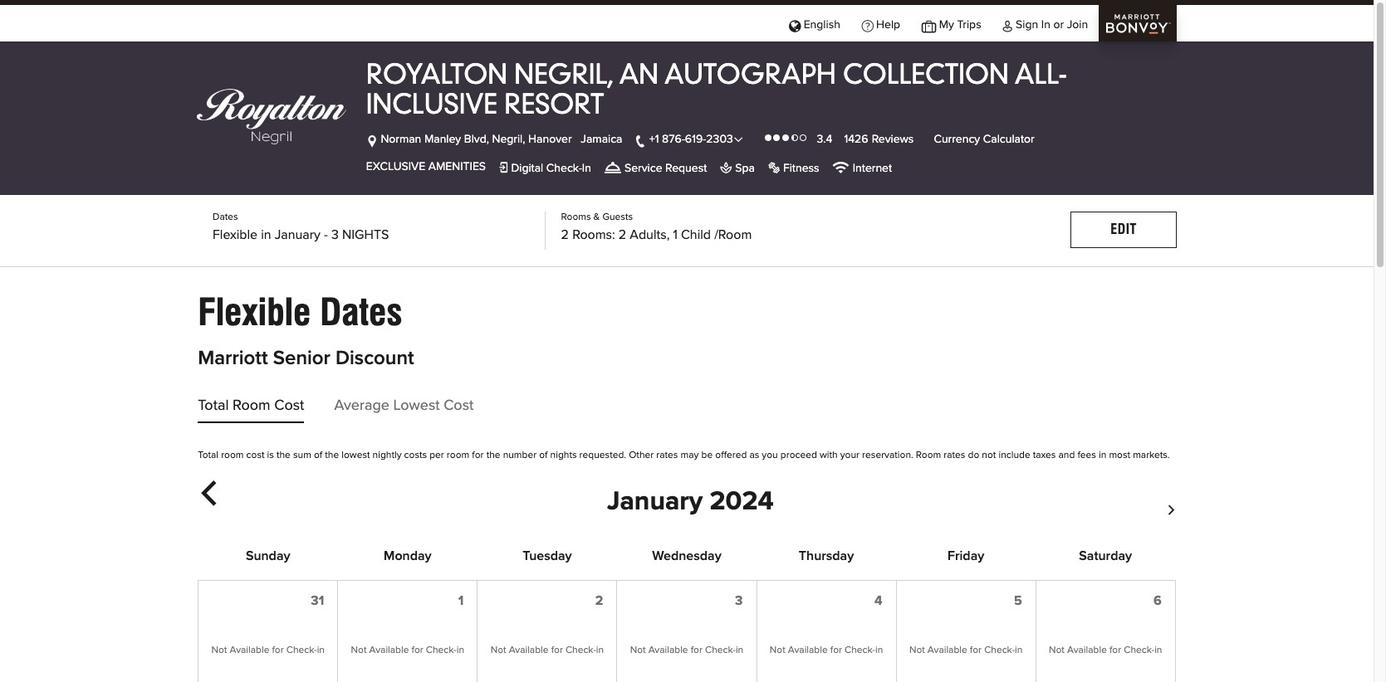 Task type: locate. For each thing, give the bounding box(es) containing it.
join
[[1067, 19, 1088, 31]]

norman manley blvd , negril, hanover
[[381, 134, 572, 145]]

total inside "tab list"
[[198, 399, 229, 414]]

0 vertical spatial 1
[[673, 228, 678, 242]]

for for 2
[[551, 647, 563, 657]]

child
[[681, 228, 711, 242]]

in
[[1041, 19, 1051, 31], [582, 163, 591, 174]]

an
[[619, 64, 659, 91]]

1 vertical spatial negril,
[[492, 134, 525, 145]]

1 room from the left
[[221, 451, 244, 461]]

/room
[[714, 228, 752, 242]]

the left number
[[486, 451, 500, 461]]

7 available from the left
[[1067, 647, 1107, 657]]

of
[[314, 451, 322, 461], [539, 451, 548, 461]]

2 cost from the left
[[444, 399, 474, 414]]

4 available from the left
[[648, 647, 688, 657]]

average
[[334, 399, 389, 414]]

2 not available for check-in from the left
[[351, 647, 464, 657]]

flexible
[[213, 228, 258, 242], [198, 291, 311, 334]]

6 not available for check-in from the left
[[909, 647, 1023, 657]]

7 not from the left
[[1049, 647, 1065, 657]]

1 of from the left
[[314, 451, 322, 461]]

6 not from the left
[[909, 647, 925, 657]]

offered
[[715, 451, 747, 461]]

for for 6
[[1110, 647, 1121, 657]]

of right the sum
[[314, 451, 322, 461]]

3 not from the left
[[491, 647, 506, 657]]

wednesday
[[652, 550, 722, 563]]

room up the cost on the bottom left of the page
[[233, 399, 270, 414]]

2024
[[710, 489, 774, 516]]

negril, inside royalton negril, an autograph collection all- inclusive resort
[[514, 64, 613, 91]]

room
[[221, 451, 244, 461], [447, 451, 470, 461]]

3 not available for check-in from the left
[[491, 647, 604, 657]]

with
[[820, 451, 838, 461]]

in for 2
[[596, 647, 604, 657]]

2 available from the left
[[369, 647, 409, 657]]

amenities
[[428, 161, 486, 173]]

room
[[233, 399, 270, 414], [916, 451, 941, 461]]

2 rooms: 2 adults, 1 child  /room link
[[561, 227, 793, 243]]

7 not available for check-in from the left
[[1049, 647, 1162, 657]]

check-
[[546, 163, 582, 174], [286, 647, 317, 657], [426, 647, 457, 657], [566, 647, 596, 657], [705, 647, 736, 657], [845, 647, 875, 657], [984, 647, 1015, 657], [1124, 647, 1155, 657]]

0 horizontal spatial the
[[277, 451, 291, 461]]

not available for check-in for 1
[[351, 647, 464, 657]]

all-
[[1015, 64, 1067, 91]]

my
[[939, 19, 954, 31]]

lowest
[[342, 451, 370, 461]]

edit link
[[1071, 212, 1177, 249]]

3.4
[[817, 134, 833, 145]]

tab list
[[198, 390, 1176, 424]]

1 horizontal spatial rates
[[944, 451, 966, 461]]

1 horizontal spatial 1
[[673, 228, 678, 242]]

0 horizontal spatial cost
[[274, 399, 304, 414]]

exclusive
[[366, 161, 425, 173]]

flexible in january - 3 nights link
[[213, 227, 528, 243]]

in down jamaica
[[582, 163, 591, 174]]

room right reservation.
[[916, 451, 941, 461]]

0 vertical spatial negril,
[[514, 64, 613, 91]]

3
[[735, 595, 743, 608]]

1 horizontal spatial cost
[[444, 399, 474, 414]]

1 horizontal spatial of
[[539, 451, 548, 461]]

in for 5
[[1015, 647, 1023, 657]]

in for 31
[[317, 647, 325, 657]]

3 available from the left
[[509, 647, 549, 657]]

is
[[267, 451, 274, 461]]

0 horizontal spatial dates
[[213, 213, 238, 223]]

in for 3
[[736, 647, 744, 657]]

not for 31
[[211, 647, 227, 657]]

for
[[472, 451, 484, 461], [272, 647, 284, 657], [412, 647, 423, 657], [551, 647, 563, 657], [691, 647, 703, 657], [830, 647, 842, 657], [970, 647, 982, 657], [1110, 647, 1121, 657]]

total inside tab panel
[[198, 451, 219, 461]]

arrow right image
[[1167, 489, 1176, 512]]

not available for check-in for 6
[[1049, 647, 1162, 657]]

flexible dates
[[198, 291, 403, 334]]

room inside tab panel
[[916, 451, 941, 461]]

not for 2
[[491, 647, 506, 657]]

0 vertical spatial total
[[198, 399, 229, 414]]

marriott senior discount
[[198, 349, 414, 369]]

1 vertical spatial total
[[198, 451, 219, 461]]

+1 876-619-2303 link
[[634, 132, 745, 147]]

1 horizontal spatial the
[[325, 451, 339, 461]]

in for 4
[[875, 647, 883, 657]]

do
[[968, 451, 980, 461]]

in
[[261, 228, 271, 242], [1099, 451, 1107, 461], [317, 647, 325, 657], [457, 647, 464, 657], [596, 647, 604, 657], [736, 647, 744, 657], [875, 647, 883, 657], [1015, 647, 1023, 657], [1155, 647, 1162, 657]]

as
[[750, 451, 759, 461]]

0 vertical spatial room
[[233, 399, 270, 414]]

s image
[[737, 135, 745, 145]]

help image
[[862, 19, 873, 31]]

markets.
[[1133, 451, 1170, 461]]

2303
[[706, 134, 733, 145]]

requested.
[[579, 451, 626, 461]]

the
[[277, 451, 291, 461], [325, 451, 339, 461], [486, 451, 500, 461]]

1 vertical spatial 1
[[458, 595, 464, 608]]

room right per
[[447, 451, 470, 461]]

flexible left january -
[[213, 228, 258, 242]]

1 not from the left
[[211, 647, 227, 657]]

rates left may
[[656, 451, 678, 461]]

1 available from the left
[[230, 647, 269, 657]]

rates left do on the right of the page
[[944, 451, 966, 461]]

room left the cost on the bottom left of the page
[[221, 451, 244, 461]]

total for total room cost is the sum of the lowest nightly costs per room for the number of nights requested.  other rates may be offered as you proceed with your reservation. room rates do not include taxes and fees in most markets.
[[198, 451, 219, 461]]

friday
[[948, 550, 985, 563]]

negril, up the resort
[[514, 64, 613, 91]]

0 vertical spatial in
[[1041, 19, 1051, 31]]

5 not from the left
[[770, 647, 786, 657]]

1 vertical spatial in
[[582, 163, 591, 174]]

1 total from the top
[[198, 399, 229, 414]]

proceed
[[781, 451, 817, 461]]

0 horizontal spatial 1
[[458, 595, 464, 608]]

my trips link
[[911, 5, 992, 43]]

spa
[[735, 163, 755, 174]]

for for 4
[[830, 647, 842, 657]]

january
[[607, 489, 703, 516]]

in for 6
[[1155, 647, 1162, 657]]

most
[[1109, 451, 1131, 461]]

1 not available for check-in from the left
[[211, 647, 325, 657]]

number
[[503, 451, 537, 461]]

not
[[982, 451, 996, 461]]

in inside dates flexible in january - 3 nights
[[261, 228, 271, 242]]

4
[[875, 595, 883, 608]]

be
[[701, 451, 713, 461]]

0 horizontal spatial room
[[221, 451, 244, 461]]

total room cost tab panel
[[198, 450, 1176, 683]]

1 horizontal spatial 2
[[595, 595, 603, 608]]

total down marriott
[[198, 399, 229, 414]]

costs
[[404, 451, 427, 461]]

the right is on the bottom left of page
[[277, 451, 291, 461]]

sum
[[293, 451, 311, 461]]

2 total from the top
[[198, 451, 219, 461]]

monday
[[384, 550, 432, 563]]

1 vertical spatial dates
[[320, 291, 403, 334]]

6 available from the left
[[928, 647, 967, 657]]

1 cost from the left
[[274, 399, 304, 414]]

currency calculator link
[[934, 134, 1035, 145]]

5 available from the left
[[788, 647, 828, 657]]

check- for 4
[[845, 647, 875, 657]]

in left the or
[[1041, 19, 1051, 31]]

sign in or join
[[1016, 19, 1088, 31]]

2 not from the left
[[351, 647, 367, 657]]

cost down senior
[[274, 399, 304, 414]]

0 vertical spatial flexible
[[213, 228, 258, 242]]

nightly
[[373, 451, 402, 461]]

0 horizontal spatial of
[[314, 451, 322, 461]]

cost
[[246, 451, 265, 461]]

total left the cost on the bottom left of the page
[[198, 451, 219, 461]]

cost right the 'lowest'
[[444, 399, 474, 414]]

rooms & guests 2 rooms: 2 adults, 1 child  /room
[[561, 213, 752, 242]]

negril, right ,
[[492, 134, 525, 145]]

flexible inside dates flexible in january - 3 nights
[[213, 228, 258, 242]]

0 horizontal spatial in
[[582, 163, 591, 174]]

1 horizontal spatial in
[[1041, 19, 1051, 31]]

1 horizontal spatial room
[[447, 451, 470, 461]]

0 horizontal spatial rates
[[656, 451, 678, 461]]

january -
[[275, 228, 328, 242]]

currency calculator
[[934, 134, 1035, 145]]

+1 876-619-2303
[[649, 134, 733, 145]]

4 not from the left
[[630, 647, 646, 657]]

0 vertical spatial dates
[[213, 213, 238, 223]]

4 not available for check-in from the left
[[630, 647, 744, 657]]

2
[[561, 228, 569, 242], [619, 228, 626, 242], [595, 595, 603, 608]]

royalton negril all-incusive resort & spa image
[[197, 89, 346, 144]]

1 horizontal spatial room
[[916, 451, 941, 461]]

5 not available for check-in from the left
[[770, 647, 883, 657]]

not available for check-in for 2
[[491, 647, 604, 657]]

available for 1
[[369, 647, 409, 657]]

1
[[673, 228, 678, 242], [458, 595, 464, 608]]

1 inside rooms & guests 2 rooms: 2 adults, 1 child  /room
[[673, 228, 678, 242]]

0 horizontal spatial room
[[233, 399, 270, 414]]

the left lowest
[[325, 451, 339, 461]]

1 vertical spatial room
[[916, 451, 941, 461]]

suitcase image
[[922, 19, 936, 31]]

2 horizontal spatial the
[[486, 451, 500, 461]]

sign
[[1016, 19, 1038, 31]]

trips
[[957, 19, 982, 31]]

flexible up marriott
[[198, 291, 311, 334]]

1 horizontal spatial dates
[[320, 291, 403, 334]]

tab list containing total room cost
[[198, 390, 1176, 424]]

31
[[311, 595, 324, 608]]

not for 3
[[630, 647, 646, 657]]

tuesday
[[523, 550, 572, 563]]

of left nights
[[539, 451, 548, 461]]



Task type: vqa. For each thing, say whether or not it's contained in the screenshot.
(3
no



Task type: describe. For each thing, give the bounding box(es) containing it.
for for 1
[[412, 647, 423, 657]]

royalton
[[366, 64, 508, 91]]

rooms
[[561, 213, 591, 223]]

not for 4
[[770, 647, 786, 657]]

check- for 1
[[426, 647, 457, 657]]

norman
[[381, 134, 421, 145]]

lowest
[[393, 399, 440, 414]]

876-
[[662, 134, 685, 145]]

other
[[629, 451, 654, 461]]

available for 4
[[788, 647, 828, 657]]

resort
[[504, 94, 604, 120]]

check- for 3
[[705, 647, 736, 657]]

check- for 31
[[286, 647, 317, 657]]

available for 6
[[1067, 647, 1107, 657]]

january  2024
[[607, 489, 774, 516]]

not for 1
[[351, 647, 367, 657]]

rooms:
[[572, 228, 615, 242]]

2 rates from the left
[[944, 451, 966, 461]]

collection
[[843, 64, 1009, 91]]

include
[[999, 451, 1031, 461]]

0 horizontal spatial 2
[[561, 228, 569, 242]]

you
[[762, 451, 778, 461]]

internet
[[853, 163, 892, 174]]

your
[[840, 451, 860, 461]]

digital
[[511, 163, 543, 174]]

+1
[[649, 134, 659, 145]]

dates flexible in january - 3 nights
[[213, 213, 389, 242]]

2 room from the left
[[447, 451, 470, 461]]

help link
[[851, 5, 911, 43]]

and
[[1059, 451, 1075, 461]]

5
[[1014, 595, 1022, 608]]

edit
[[1111, 222, 1137, 238]]

blvd
[[464, 134, 486, 145]]

autograph
[[665, 64, 836, 91]]

english link
[[778, 5, 851, 43]]

per
[[430, 451, 444, 461]]

room inside "tab list"
[[233, 399, 270, 414]]

account image
[[1003, 19, 1013, 31]]

digital check-in
[[511, 163, 591, 174]]

thursday
[[799, 550, 854, 563]]

or
[[1054, 19, 1064, 31]]

average lowest cost
[[334, 399, 474, 414]]

not for 6
[[1049, 647, 1065, 657]]

total for total room cost
[[198, 399, 229, 414]]

in for 1
[[457, 647, 464, 657]]

royalton negril, an autograph collection all- inclusive resort
[[366, 64, 1067, 120]]

dates inside dates flexible in january - 3 nights
[[213, 213, 238, 223]]

phone image
[[634, 134, 646, 145]]

2 of from the left
[[539, 451, 548, 461]]

for for 5
[[970, 647, 982, 657]]

service
[[625, 163, 662, 174]]

1 the from the left
[[277, 451, 291, 461]]

619-
[[685, 134, 706, 145]]

service request
[[625, 163, 707, 174]]

total room cost link
[[198, 390, 304, 424]]

cost for total room cost
[[274, 399, 304, 414]]

1 vertical spatial flexible
[[198, 291, 311, 334]]

calculator
[[983, 134, 1035, 145]]

guests
[[603, 213, 633, 223]]

check- for 5
[[984, 647, 1015, 657]]

not available for check-in for 5
[[909, 647, 1023, 657]]

marriott
[[198, 349, 268, 369]]

royalton negril, an autograph collection all- inclusive resort link
[[366, 64, 1067, 120]]

sunday
[[246, 550, 290, 563]]

request
[[665, 163, 707, 174]]

in inside sign in or join link
[[1041, 19, 1051, 31]]

&
[[594, 213, 600, 223]]

discount
[[336, 349, 414, 369]]

6
[[1154, 595, 1162, 608]]

sign in or join link
[[992, 5, 1099, 43]]

english
[[804, 19, 840, 31]]

exclusive amenities
[[366, 161, 486, 173]]

1 rates from the left
[[656, 451, 678, 461]]

adults,
[[630, 228, 670, 242]]

reservation.
[[862, 451, 913, 461]]

available for 5
[[928, 647, 967, 657]]

3 the from the left
[[486, 451, 500, 461]]

nights
[[550, 451, 577, 461]]

,
[[486, 134, 489, 145]]

location image
[[366, 134, 378, 145]]

saturday
[[1079, 550, 1132, 563]]

not available for check-in for 31
[[211, 647, 325, 657]]

inclusive
[[366, 94, 497, 120]]

help
[[876, 19, 900, 31]]

my trips
[[939, 19, 982, 31]]

2 horizontal spatial 2
[[619, 228, 626, 242]]

not available for check-in for 4
[[770, 647, 883, 657]]

manley
[[424, 134, 461, 145]]

check- for 6
[[1124, 647, 1155, 657]]

may
[[681, 451, 699, 461]]

for for 31
[[272, 647, 284, 657]]

not available for check-in for 3
[[630, 647, 744, 657]]

total room cost
[[198, 399, 304, 414]]

jamaica
[[581, 134, 623, 145]]

2 the from the left
[[325, 451, 339, 461]]

1 inside total room cost tab panel
[[458, 595, 464, 608]]

available for 31
[[230, 647, 269, 657]]

fitness
[[783, 163, 819, 174]]

not for 5
[[909, 647, 925, 657]]

available for 2
[[509, 647, 549, 657]]

1426 reviews
[[844, 134, 914, 145]]

hanover
[[528, 134, 572, 145]]

currency
[[934, 134, 980, 145]]

cost for average lowest cost
[[444, 399, 474, 414]]

total room cost is the sum of the lowest nightly costs per room for the number of nights requested.  other rates may be offered as you proceed with your reservation. room rates do not include taxes and fees in most markets.
[[198, 451, 1170, 461]]

fees
[[1078, 451, 1096, 461]]

for for 3
[[691, 647, 703, 657]]

taxes
[[1033, 451, 1056, 461]]

average lowest cost link
[[334, 390, 474, 424]]

1426
[[844, 134, 868, 145]]

available for 3
[[648, 647, 688, 657]]

nights
[[342, 228, 389, 242]]

check- for 2
[[566, 647, 596, 657]]

2 inside total room cost tab panel
[[595, 595, 603, 608]]

globe image
[[789, 19, 801, 31]]

senior
[[273, 349, 330, 369]]



